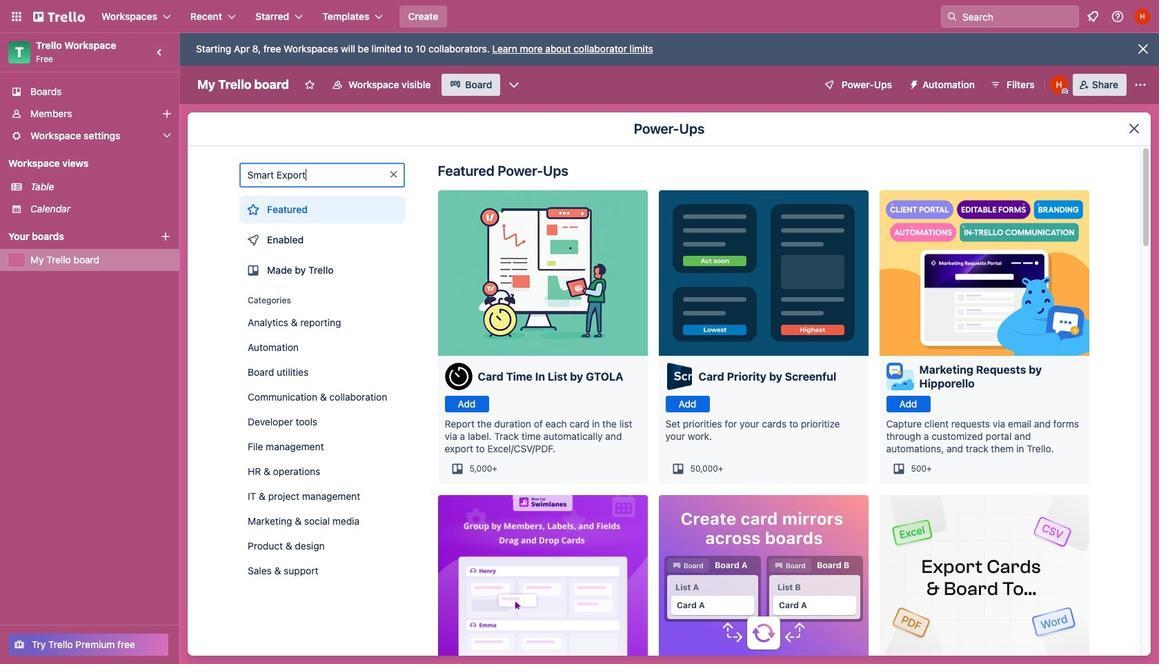 Task type: locate. For each thing, give the bounding box(es) containing it.
howard (howard38800628) image
[[1135, 8, 1151, 25], [1050, 75, 1069, 95]]

Search field
[[958, 7, 1079, 26]]

0 horizontal spatial howard (howard38800628) image
[[1050, 75, 1069, 95]]

0 vertical spatial howard (howard38800628) image
[[1135, 8, 1151, 25]]

your boards with 1 items element
[[8, 228, 139, 245]]

show menu image
[[1134, 78, 1148, 92]]

this member is an admin of this board. image
[[1062, 88, 1068, 95]]

primary element
[[0, 0, 1160, 33]]

Board name text field
[[190, 74, 296, 96]]

star or unstar board image
[[304, 79, 315, 90]]

1 vertical spatial howard (howard38800628) image
[[1050, 75, 1069, 95]]

back to home image
[[33, 6, 85, 28]]



Task type: vqa. For each thing, say whether or not it's contained in the screenshot.
Primary element
yes



Task type: describe. For each thing, give the bounding box(es) containing it.
sm image
[[903, 74, 923, 93]]

0 notifications image
[[1085, 8, 1102, 25]]

1 horizontal spatial howard (howard38800628) image
[[1135, 8, 1151, 25]]

customize views image
[[508, 78, 521, 92]]

workspace navigation collapse icon image
[[150, 43, 170, 62]]

add board image
[[160, 231, 171, 242]]

open information menu image
[[1111, 10, 1125, 23]]

search image
[[947, 11, 958, 22]]

Search text field
[[244, 163, 410, 188]]



